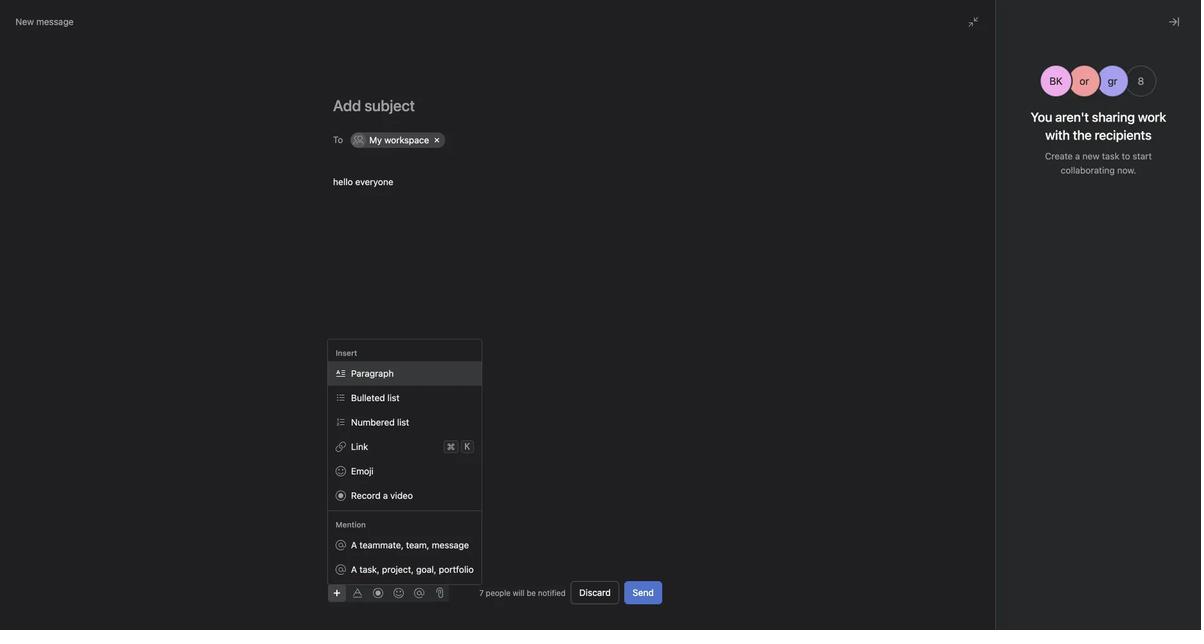 Task type: vqa. For each thing, say whether or not it's contained in the screenshot.
Emoji image
yes



Task type: locate. For each thing, give the bounding box(es) containing it.
insert an object image
[[333, 590, 341, 597]]

a left new
[[1076, 151, 1081, 161]]

2 a from the top
[[351, 564, 357, 575]]

a left task,
[[351, 564, 357, 575]]

1 vertical spatial list
[[397, 417, 409, 428]]

list box
[[449, 5, 758, 26]]

1 a from the top
[[351, 540, 357, 551]]

task
[[1103, 151, 1120, 161]]

insert
[[336, 349, 357, 358]]

teammate,
[[360, 540, 404, 551]]

you aren't sharing work with the recipients
[[1031, 109, 1167, 142]]

1 vertical spatial a
[[351, 564, 357, 575]]

toolbar
[[328, 584, 431, 602]]

now.
[[1118, 165, 1137, 176]]

minimize image
[[969, 17, 979, 27]]

emoji
[[351, 466, 374, 477]]

0 vertical spatial list
[[388, 393, 400, 403]]

0 vertical spatial a
[[351, 540, 357, 551]]

7
[[479, 589, 484, 598]]

start
[[1133, 151, 1152, 161]]

1 vertical spatial message
[[432, 540, 469, 551]]

paragraph
[[351, 368, 394, 379]]

hello everyone
[[333, 177, 394, 187]]

formatting image
[[353, 588, 363, 599]]

notified
[[538, 589, 566, 598]]

my workspace cell
[[351, 133, 445, 148]]

24
[[957, 15, 966, 24]]

people
[[486, 589, 511, 598]]

hello
[[333, 177, 353, 187]]

list
[[388, 393, 400, 403], [397, 417, 409, 428]]

emoji image
[[394, 588, 404, 599]]

a
[[1076, 151, 1081, 161], [383, 490, 388, 501]]

list right bulleted
[[388, 393, 400, 403]]

list for bulleted list
[[388, 393, 400, 403]]

numbered list
[[351, 417, 409, 428]]

free
[[968, 6, 984, 15]]

0 vertical spatial a
[[1076, 151, 1081, 161]]

message
[[36, 16, 74, 27], [432, 540, 469, 551]]

a
[[351, 540, 357, 551], [351, 564, 357, 575]]

0 vertical spatial message
[[36, 16, 74, 27]]

create a new task to start collaborating now.
[[1046, 151, 1152, 176]]

team,
[[406, 540, 430, 551]]

record a video image
[[373, 588, 383, 599]]

1 horizontal spatial a
[[1076, 151, 1081, 161]]

everyone
[[355, 177, 394, 187]]

8
[[1138, 75, 1145, 87]]

workspace
[[385, 135, 429, 145]]

record
[[351, 490, 381, 501]]

7 people will be notified
[[479, 589, 566, 598]]

send button
[[625, 582, 663, 605]]

new
[[15, 16, 34, 27]]

a inside create a new task to start collaborating now.
[[1076, 151, 1081, 161]]

close image
[[1169, 17, 1180, 27]]

list right the "numbered"
[[397, 417, 409, 428]]

days
[[969, 15, 985, 24]]

bulleted list
[[351, 393, 400, 403]]

message up portfolio at the bottom left
[[432, 540, 469, 551]]

record a video
[[351, 490, 413, 501]]

Add subject text field
[[318, 95, 678, 116]]

0 horizontal spatial a
[[383, 490, 388, 501]]

to
[[1122, 151, 1131, 161]]

1 vertical spatial a
[[383, 490, 388, 501]]

with
[[1046, 127, 1070, 142]]

will
[[513, 589, 525, 598]]

collaborating
[[1061, 165, 1115, 176]]

a down mention at the left bottom
[[351, 540, 357, 551]]

message right new
[[36, 16, 74, 27]]

paragraph menu item
[[328, 362, 482, 386]]

bk
[[1050, 75, 1063, 87]]

trial
[[986, 6, 1000, 15]]

work
[[1138, 109, 1167, 124]]

a left video
[[383, 490, 388, 501]]



Task type: describe. For each thing, give the bounding box(es) containing it.
new message
[[15, 16, 74, 27]]

gr
[[1108, 75, 1118, 87]]

free trial 24 days left
[[957, 6, 1000, 24]]

discard button
[[571, 582, 619, 605]]

my
[[370, 135, 382, 145]]

list for numbered list
[[397, 417, 409, 428]]

or
[[1080, 75, 1090, 87]]

aren't
[[1056, 109, 1089, 124]]

the recipients
[[1073, 127, 1152, 142]]

my workspace row
[[351, 131, 660, 151]]

a task, project, goal, portfolio
[[351, 564, 474, 575]]

a for a task, project, goal, portfolio
[[351, 564, 357, 575]]

goal,
[[416, 564, 437, 575]]

a for a teammate, team, message
[[351, 540, 357, 551]]

mention
[[336, 520, 366, 529]]

at mention image
[[414, 588, 425, 599]]

⌘
[[447, 442, 455, 452]]

you
[[1031, 109, 1053, 124]]

discard
[[579, 588, 611, 598]]

link
[[351, 442, 368, 452]]

to
[[333, 134, 343, 145]]

my workspace
[[370, 135, 429, 145]]

bulleted
[[351, 393, 385, 403]]

numbered
[[351, 417, 395, 428]]

left
[[988, 15, 1000, 24]]

create
[[1046, 151, 1073, 161]]

sharing
[[1092, 109, 1135, 124]]

video
[[390, 490, 413, 501]]

new
[[1083, 151, 1100, 161]]

task,
[[360, 564, 380, 575]]

portfolio
[[439, 564, 474, 575]]

a for record
[[383, 490, 388, 501]]

project,
[[382, 564, 414, 575]]

a for create
[[1076, 151, 1081, 161]]

be
[[527, 589, 536, 598]]

send
[[633, 588, 654, 598]]

0 horizontal spatial message
[[36, 16, 74, 27]]

a teammate, team, message
[[351, 540, 469, 551]]

k
[[465, 442, 470, 452]]

1 horizontal spatial message
[[432, 540, 469, 551]]



